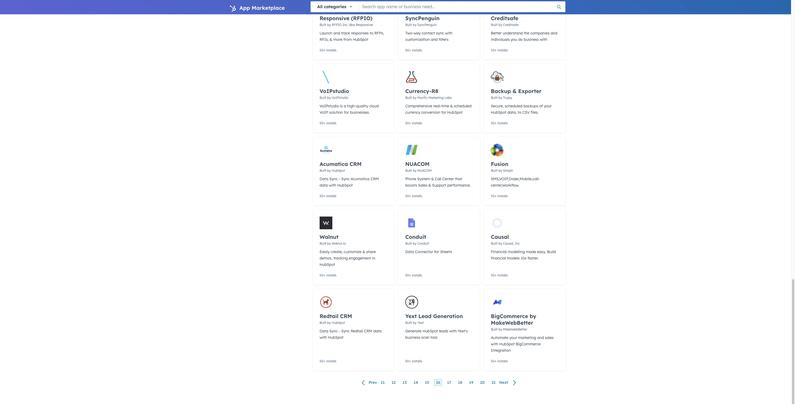 Task type: describe. For each thing, give the bounding box(es) containing it.
and inside two-way contact sync with customization and filters
[[431, 37, 438, 42]]

by inside nuacom built by nuacom
[[413, 169, 417, 173]]

secure,
[[491, 104, 504, 109]]

responsive (rfpio) built by rfpio inc. dba responsive
[[320, 15, 373, 27]]

installs for fusion
[[498, 194, 508, 198]]

quality
[[356, 104, 368, 109]]

by inside walnut built by walnut.io
[[327, 242, 331, 246]]

voipstudio for voipstudio is a high-quality cloud voip solution for businesses.
[[320, 104, 339, 109]]

call
[[435, 177, 442, 182]]

0 vertical spatial conduit
[[405, 234, 426, 241]]

0 vertical spatial creditsafe
[[491, 15, 518, 22]]

by inside fusion built by simplii
[[499, 169, 502, 173]]

50 for nuacom
[[405, 194, 409, 198]]

next
[[500, 381, 508, 386]]

customization
[[405, 37, 430, 42]]

installs for redtail crm
[[326, 360, 337, 364]]

walnut.io
[[332, 242, 346, 246]]

pagination navigation
[[313, 380, 566, 387]]

modelling
[[508, 250, 525, 255]]

+ for voipstudio
[[323, 121, 325, 125]]

two-
[[405, 31, 414, 36]]

by inside the conduit built by conduit
[[413, 242, 417, 246]]

50 + installs for responsive (rfpio)
[[320, 48, 337, 52]]

0 vertical spatial makewebbetter
[[491, 320, 533, 327]]

that
[[455, 177, 462, 182]]

hubspot inside launch and track responses to rfps, rfis, & more from hubspot
[[353, 37, 368, 42]]

dba
[[349, 23, 355, 27]]

automate
[[491, 336, 508, 341]]

performance.
[[447, 183, 471, 188]]

+ for responsive (rfpio)
[[323, 48, 325, 52]]

sales
[[418, 183, 428, 188]]

50 + installs for walnut
[[320, 274, 337, 278]]

support
[[432, 183, 446, 188]]

exporter
[[518, 88, 542, 95]]

crm inside redtail crm built by hubspot
[[340, 313, 352, 320]]

21
[[492, 381, 496, 386]]

50 for bigcommerce by makewebbetter
[[491, 360, 495, 364]]

share
[[366, 250, 376, 255]]

+ for backup & exporter
[[495, 121, 497, 125]]

marketplace
[[252, 5, 285, 11]]

1 vertical spatial conduit
[[418, 242, 429, 246]]

of
[[539, 104, 543, 109]]

11 button
[[379, 380, 387, 387]]

hubspot inside redtail crm built by hubspot
[[332, 321, 345, 325]]

scheduled inside the secure, scheduled backups of your hubspot data, to csv files.
[[505, 104, 523, 109]]

10x
[[521, 256, 527, 261]]

voipstudio inside voipstudio built by voipstudio
[[332, 96, 348, 100]]

17
[[447, 381, 451, 386]]

installs for nuacom
[[412, 194, 422, 198]]

Search app name or business need... search field
[[359, 1, 566, 12]]

built inside the yext lead generation built by yext
[[405, 321, 412, 325]]

by inside syncpenguin built by syncpenguin
[[413, 23, 417, 27]]

hubspot inside data sync - sync redtail crm data with hubspot
[[328, 336, 344, 340]]

sheets
[[440, 250, 452, 255]]

- for acumatica
[[339, 177, 340, 182]]

your inside automate your marketing and sales with hubspot bigcommerce integration
[[510, 336, 517, 341]]

and inside "better understand the companies and individuals you do business with"
[[551, 31, 558, 36]]

1 horizontal spatial responsive
[[356, 23, 373, 27]]

in
[[372, 256, 375, 261]]

by inside responsive (rfpio) built by rfpio inc. dba responsive
[[327, 23, 331, 27]]

launch
[[320, 31, 332, 36]]

yext lead generation built by yext
[[405, 313, 463, 325]]

more
[[333, 37, 343, 42]]

50 for causal
[[491, 274, 495, 278]]

50 + installs for voipstudio
[[320, 121, 337, 125]]

inc.
[[343, 23, 348, 27]]

files.
[[531, 110, 539, 115]]

installs for causal
[[498, 274, 508, 278]]

installs for currency-r8
[[412, 121, 422, 125]]

50 + installs for fusion
[[491, 194, 508, 198]]

12
[[392, 381, 396, 386]]

nuacom built by nuacom
[[405, 161, 432, 173]]

syncpenguin inside syncpenguin built by syncpenguin
[[418, 23, 437, 27]]

+ for bigcommerce by makewebbetter
[[495, 360, 497, 364]]

0 horizontal spatial yext
[[405, 313, 417, 320]]

with inside automate your marketing and sales with hubspot bigcommerce integration
[[491, 342, 498, 347]]

14 button
[[412, 380, 420, 387]]

data for redtail crm
[[373, 329, 382, 334]]

build
[[547, 250, 556, 255]]

50 for walnut
[[320, 274, 323, 278]]

two-way contact sync with customization and filters
[[405, 31, 453, 42]]

walnut built by walnut.io
[[320, 234, 346, 246]]

all categories button
[[311, 1, 359, 12]]

currency-
[[405, 88, 432, 95]]

50 + installs for bigcommerce by makewebbetter
[[491, 360, 508, 364]]

& inside easily create, customize & share demos, tracking engagement in hubspot
[[363, 250, 365, 255]]

1 vertical spatial creditsafe
[[503, 23, 519, 27]]

and inside launch and track responses to rfps, rfis, & more from hubspot
[[333, 31, 340, 36]]

50 + installs for currency-r8
[[405, 121, 422, 125]]

built inside acumatica crm built by hubspot
[[320, 169, 326, 173]]

marketing
[[429, 96, 444, 100]]

50 + installs for conduit
[[405, 274, 422, 278]]

50 + installs for yext lead generation
[[405, 360, 422, 364]]

acumatica inside the data sync - sync acumatica crm data with hubspot
[[351, 177, 370, 182]]

50 for redtail crm
[[320, 360, 323, 364]]

with inside "generate hubspot leads with yext's business scan tool."
[[449, 329, 457, 334]]

built inside creditsafe built by creditsafe
[[491, 23, 498, 27]]

generate
[[405, 329, 422, 334]]

yext's
[[458, 329, 468, 334]]

simplii
[[503, 169, 513, 173]]

secure, scheduled backups of your hubspot data, to csv files.
[[491, 104, 552, 115]]

hubspot inside the secure, scheduled backups of your hubspot data, to csv files.
[[491, 110, 507, 115]]

by up marketing
[[530, 313, 536, 320]]

categories
[[324, 4, 346, 9]]

50 + installs for redtail crm
[[320, 360, 337, 364]]

bigcommerce by makewebbetter built by makewebbetter
[[491, 313, 536, 332]]

installs for responsive (rfpio)
[[326, 48, 337, 52]]

csv
[[523, 110, 530, 115]]

backup
[[491, 88, 511, 95]]

19 button
[[467, 380, 475, 387]]

acumatica crm built by hubspot
[[320, 161, 362, 173]]

19
[[469, 381, 473, 386]]

causal,
[[503, 242, 514, 246]]

data,
[[508, 110, 517, 115]]

installs for syncpenguin
[[412, 48, 422, 52]]

16 button
[[434, 380, 442, 387]]

center,workflow
[[491, 183, 519, 188]]

installs for bigcommerce by makewebbetter
[[498, 360, 508, 364]]

prev
[[369, 381, 377, 386]]

acumatica inside acumatica crm built by hubspot
[[320, 161, 348, 168]]

way
[[414, 31, 421, 36]]

all
[[317, 4, 323, 9]]

hubspot inside acumatica crm built by hubspot
[[332, 169, 345, 173]]

data for redtail
[[320, 329, 328, 334]]

15
[[425, 381, 429, 386]]

by inside "causal built by causal, inc"
[[499, 242, 502, 246]]

built inside backup & exporter built by trujay
[[491, 96, 498, 100]]

by up automate
[[499, 328, 502, 332]]

data for acumatica
[[320, 177, 328, 182]]

+ for acumatica crm
[[323, 194, 325, 198]]

center
[[443, 177, 454, 182]]

to inside the secure, scheduled backups of your hubspot data, to csv files.
[[518, 110, 521, 115]]

18
[[458, 381, 462, 386]]

financial
[[491, 256, 506, 261]]

trujay
[[503, 96, 512, 100]]

connector
[[415, 250, 433, 255]]

engagement
[[349, 256, 371, 261]]

- for redtail
[[339, 329, 340, 334]]

rfis,
[[320, 37, 329, 42]]

built inside the conduit built by conduit
[[405, 242, 412, 246]]

+ for fusion
[[495, 194, 497, 198]]

track
[[341, 31, 350, 36]]

installs for creditsafe
[[498, 48, 508, 52]]

voip
[[320, 110, 328, 115]]

50 + installs for causal
[[491, 274, 508, 278]]

better
[[491, 31, 502, 36]]

contact
[[422, 31, 435, 36]]

sms,voip,dialer,mobile,call-
[[491, 177, 540, 182]]

16
[[436, 381, 440, 386]]

system
[[417, 177, 430, 182]]

1 vertical spatial nuacom
[[418, 169, 432, 173]]

conduit built by conduit
[[405, 234, 429, 246]]

50 + installs for creditsafe
[[491, 48, 508, 52]]

50 for conduit
[[405, 274, 409, 278]]

18 button
[[456, 380, 464, 387]]

11
[[381, 381, 385, 386]]

r8
[[432, 88, 439, 95]]

& inside comprehensive real-time & scheduled currency conversion for hubspot
[[450, 104, 453, 109]]

redtail inside data sync - sync redtail crm data with hubspot
[[351, 329, 363, 334]]

(rfpio)
[[351, 15, 373, 22]]

built inside fusion built by simplii
[[491, 169, 498, 173]]

high-
[[347, 104, 356, 109]]

50 for creditsafe
[[491, 48, 495, 52]]

with inside the data sync - sync acumatica crm data with hubspot
[[329, 183, 336, 188]]



Task type: locate. For each thing, give the bounding box(es) containing it.
1 vertical spatial bigcommerce
[[516, 342, 541, 347]]

responsive up rfpio
[[320, 15, 350, 22]]

0 horizontal spatial acumatica
[[320, 161, 348, 168]]

1 vertical spatial acumatica
[[351, 177, 370, 182]]

tracking
[[334, 256, 348, 261]]

built inside responsive (rfpio) built by rfpio inc. dba responsive
[[320, 23, 326, 27]]

+ for redtail crm
[[323, 360, 325, 364]]

for down a
[[344, 110, 349, 115]]

by inside the yext lead generation built by yext
[[413, 321, 417, 325]]

50 for currency-r8
[[405, 121, 409, 125]]

hubspot down time
[[447, 110, 463, 115]]

for left the sheets in the bottom of the page
[[434, 250, 439, 255]]

bigcommerce inside bigcommerce by makewebbetter built by makewebbetter
[[491, 313, 528, 320]]

- inside the data sync - sync acumatica crm data with hubspot
[[339, 177, 340, 182]]

14
[[414, 381, 418, 386]]

by up the connector
[[413, 242, 417, 246]]

leads
[[439, 329, 448, 334]]

by up better
[[499, 23, 502, 27]]

yext left lead on the bottom of the page
[[405, 313, 417, 320]]

0 horizontal spatial for
[[344, 110, 349, 115]]

by down causal
[[499, 242, 502, 246]]

built inside syncpenguin built by syncpenguin
[[405, 23, 412, 27]]

by up generate
[[413, 321, 417, 325]]

50 for yext lead generation
[[405, 360, 409, 364]]

business down the
[[524, 37, 539, 42]]

50 + installs for nuacom
[[405, 194, 422, 198]]

for inside comprehensive real-time & scheduled currency conversion for hubspot
[[441, 110, 446, 115]]

1 vertical spatial data
[[373, 329, 382, 334]]

nuacom
[[405, 161, 430, 168], [418, 169, 432, 173]]

built inside redtail crm built by hubspot
[[320, 321, 326, 325]]

2 horizontal spatial for
[[441, 110, 446, 115]]

0 horizontal spatial data
[[320, 183, 328, 188]]

demos,
[[320, 256, 332, 261]]

next button
[[498, 380, 520, 387]]

syncpenguin built by syncpenguin
[[405, 15, 440, 27]]

labs
[[445, 96, 452, 100]]

data inside data sync - sync redtail crm data with hubspot
[[373, 329, 382, 334]]

inc
[[515, 242, 520, 246]]

1 vertical spatial makewebbetter
[[503, 328, 527, 332]]

models
[[507, 256, 520, 261]]

app
[[240, 5, 250, 11]]

0 horizontal spatial your
[[510, 336, 517, 341]]

+ for causal
[[495, 274, 497, 278]]

0 vertical spatial data
[[320, 183, 328, 188]]

1 vertical spatial responsive
[[356, 23, 373, 27]]

by up voip
[[327, 96, 331, 100]]

easily
[[320, 250, 330, 255]]

2 - from the top
[[339, 329, 340, 334]]

+ for conduit
[[409, 274, 411, 278]]

boosts
[[405, 183, 417, 188]]

syncpenguin up the "way"
[[405, 15, 440, 22]]

to
[[370, 31, 373, 36], [518, 110, 521, 115]]

& right sales at the top of page
[[429, 183, 431, 188]]

0 vertical spatial business
[[524, 37, 539, 42]]

0 horizontal spatial to
[[370, 31, 373, 36]]

marketing
[[518, 336, 536, 341]]

1 horizontal spatial your
[[544, 104, 552, 109]]

faster.
[[528, 256, 539, 261]]

with inside "better understand the companies and individuals you do business with"
[[540, 37, 547, 42]]

data down redtail crm built by hubspot
[[320, 329, 328, 334]]

voipstudio inside voipstudio is a high-quality cloud voip solution for businesses.
[[320, 104, 339, 109]]

50 for fusion
[[491, 194, 495, 198]]

2 vertical spatial data
[[320, 329, 328, 334]]

1 horizontal spatial data
[[373, 329, 382, 334]]

1 horizontal spatial to
[[518, 110, 521, 115]]

conversion
[[421, 110, 440, 115]]

creditsafe built by creditsafe
[[491, 15, 519, 27]]

scheduled right time
[[454, 104, 472, 109]]

0 vertical spatial redtail
[[320, 313, 339, 320]]

easy.
[[537, 250, 546, 255]]

1 horizontal spatial acumatica
[[351, 177, 370, 182]]

bigcommerce inside automate your marketing and sales with hubspot bigcommerce integration
[[516, 342, 541, 347]]

filters
[[439, 37, 449, 42]]

with up filters
[[445, 31, 453, 36]]

+ for walnut
[[323, 274, 325, 278]]

syncpenguin
[[405, 15, 440, 22], [418, 23, 437, 27]]

1 vertical spatial data
[[405, 250, 414, 255]]

hubspot up integration
[[499, 342, 515, 347]]

hubspot inside automate your marketing and sales with hubspot bigcommerce integration
[[499, 342, 515, 347]]

data
[[320, 183, 328, 188], [373, 329, 382, 334]]

0 vertical spatial voipstudio
[[320, 88, 349, 95]]

0 vertical spatial -
[[339, 177, 340, 182]]

your right of
[[544, 104, 552, 109]]

hubspot down secure,
[[491, 110, 507, 115]]

installs for voipstudio
[[326, 121, 337, 125]]

built inside nuacom built by nuacom
[[405, 169, 412, 173]]

by up data sync - sync redtail crm data with hubspot
[[327, 321, 331, 325]]

voipstudio
[[320, 88, 349, 95], [332, 96, 348, 100], [320, 104, 339, 109]]

installs
[[326, 48, 337, 52], [412, 48, 422, 52], [498, 48, 508, 52], [326, 121, 337, 125], [412, 121, 422, 125], [498, 121, 508, 125], [326, 194, 337, 198], [412, 194, 422, 198], [498, 194, 508, 198], [326, 274, 337, 278], [412, 274, 422, 278], [498, 274, 508, 278], [326, 360, 337, 364], [412, 360, 422, 364], [498, 360, 508, 364]]

from
[[344, 37, 352, 42]]

business inside "better understand the companies and individuals you do business with"
[[524, 37, 539, 42]]

crm inside data sync - sync redtail crm data with hubspot
[[364, 329, 372, 334]]

app marketplace
[[240, 5, 285, 11]]

syncpenguin up contact
[[418, 23, 437, 27]]

1 horizontal spatial scheduled
[[505, 104, 523, 109]]

by inside currency-r8 built by pacific marketing labs
[[413, 96, 417, 100]]

and down sync at top
[[431, 37, 438, 42]]

makewebbetter
[[491, 320, 533, 327], [503, 328, 527, 332]]

acumatica
[[320, 161, 348, 168], [351, 177, 370, 182]]

data sync - sync acumatica crm data with hubspot
[[320, 177, 379, 188]]

rfps,
[[374, 31, 384, 36]]

& inside backup & exporter built by trujay
[[513, 88, 517, 95]]

by inside voipstudio built by voipstudio
[[327, 96, 331, 100]]

responsive down (rfpio)
[[356, 23, 373, 27]]

do
[[518, 37, 523, 42]]

and left sales
[[537, 336, 544, 341]]

with down acumatica crm built by hubspot
[[329, 183, 336, 188]]

sync
[[329, 177, 338, 182], [341, 177, 350, 182], [329, 329, 338, 334], [341, 329, 350, 334]]

1 vertical spatial yext
[[418, 321, 424, 325]]

by inside acumatica crm built by hubspot
[[327, 169, 331, 173]]

built inside "causal built by causal, inc"
[[491, 242, 498, 246]]

+ for creditsafe
[[495, 48, 497, 52]]

& right backup
[[513, 88, 517, 95]]

by down backup
[[499, 96, 502, 100]]

automate your marketing and sales with hubspot bigcommerce integration
[[491, 336, 554, 353]]

the
[[524, 31, 530, 36]]

+ for yext lead generation
[[409, 360, 411, 364]]

made
[[526, 250, 536, 255]]

hubspot down responses
[[353, 37, 368, 42]]

makewebbetter up automate
[[491, 320, 533, 327]]

scan
[[421, 336, 430, 340]]

cloud
[[369, 104, 379, 109]]

data down acumatica crm built by hubspot
[[320, 177, 328, 182]]

1 horizontal spatial redtail
[[351, 329, 363, 334]]

+ for syncpenguin
[[409, 48, 411, 52]]

built inside voipstudio built by voipstudio
[[320, 96, 326, 100]]

data inside the data sync - sync acumatica crm data with hubspot
[[320, 183, 328, 188]]

with inside data sync - sync redtail crm data with hubspot
[[320, 336, 327, 340]]

15 button
[[423, 380, 431, 387]]

hubspot inside comprehensive real-time & scheduled currency conversion for hubspot
[[447, 110, 463, 115]]

data sync - sync redtail crm data with hubspot
[[320, 329, 382, 340]]

hubspot inside the data sync - sync acumatica crm data with hubspot
[[337, 183, 353, 188]]

businesses.
[[350, 110, 370, 115]]

50 for syncpenguin
[[405, 48, 409, 52]]

0 horizontal spatial business
[[405, 336, 420, 340]]

with down automate
[[491, 342, 498, 347]]

hubspot down demos,
[[320, 263, 335, 267]]

with down redtail crm built by hubspot
[[320, 336, 327, 340]]

launch and track responses to rfps, rfis, & more from hubspot
[[320, 31, 384, 42]]

solution
[[329, 110, 343, 115]]

installs for walnut
[[326, 274, 337, 278]]

& right time
[[450, 104, 453, 109]]

sms,voip,dialer,mobile,call- center,workflow
[[491, 177, 540, 188]]

financial modelling made easy. build financial models 10x faster.
[[491, 250, 556, 261]]

50 + installs
[[320, 48, 337, 52], [405, 48, 422, 52], [491, 48, 508, 52], [320, 121, 337, 125], [405, 121, 422, 125], [491, 121, 508, 125], [320, 194, 337, 198], [405, 194, 422, 198], [491, 194, 508, 198], [320, 274, 337, 278], [405, 274, 422, 278], [491, 274, 508, 278], [320, 360, 337, 364], [405, 360, 422, 364], [491, 360, 508, 364]]

by up the data sync - sync acumatica crm data with hubspot
[[327, 169, 331, 173]]

easily create, customize & share demos, tracking engagement in hubspot
[[320, 250, 376, 267]]

crm inside acumatica crm built by hubspot
[[350, 161, 362, 168]]

create,
[[331, 250, 343, 255]]

your inside the secure, scheduled backups of your hubspot data, to csv files.
[[544, 104, 552, 109]]

for
[[441, 110, 446, 115], [344, 110, 349, 115], [434, 250, 439, 255]]

with right leads
[[449, 329, 457, 334]]

and inside automate your marketing and sales with hubspot bigcommerce integration
[[537, 336, 544, 341]]

1 vertical spatial syncpenguin
[[418, 23, 437, 27]]

1 vertical spatial business
[[405, 336, 420, 340]]

& left share in the bottom left of the page
[[363, 250, 365, 255]]

50 + installs for syncpenguin
[[405, 48, 422, 52]]

to inside launch and track responses to rfps, rfis, & more from hubspot
[[370, 31, 373, 36]]

hubspot down redtail crm built by hubspot
[[328, 336, 344, 340]]

bigcommerce up automate
[[491, 313, 528, 320]]

by down currency-
[[413, 96, 417, 100]]

for down time
[[441, 110, 446, 115]]

- inside data sync - sync redtail crm data with hubspot
[[339, 329, 340, 334]]

redtail inside redtail crm built by hubspot
[[320, 313, 339, 320]]

50 + installs for backup & exporter
[[491, 121, 508, 125]]

installs for backup & exporter
[[498, 121, 508, 125]]

and right companies
[[551, 31, 558, 36]]

data for acumatica crm
[[320, 183, 328, 188]]

bigcommerce down marketing
[[516, 342, 541, 347]]

better understand the companies and individuals you do business with
[[491, 31, 558, 42]]

companies
[[531, 31, 550, 36]]

20 button
[[479, 380, 487, 387]]

+
[[323, 48, 325, 52], [409, 48, 411, 52], [495, 48, 497, 52], [323, 121, 325, 125], [409, 121, 411, 125], [495, 121, 497, 125], [323, 194, 325, 198], [409, 194, 411, 198], [495, 194, 497, 198], [323, 274, 325, 278], [409, 274, 411, 278], [495, 274, 497, 278], [323, 360, 325, 364], [409, 360, 411, 364], [495, 360, 497, 364]]

real-
[[433, 104, 441, 109]]

+ for nuacom
[[409, 194, 411, 198]]

conduit
[[405, 234, 426, 241], [418, 242, 429, 246]]

50 + installs for acumatica crm
[[320, 194, 337, 198]]

business inside "generate hubspot leads with yext's business scan tool."
[[405, 336, 420, 340]]

0 vertical spatial your
[[544, 104, 552, 109]]

with inside two-way contact sync with customization and filters
[[445, 31, 453, 36]]

1 - from the top
[[339, 177, 340, 182]]

to left "csv" on the right of page
[[518, 110, 521, 115]]

0 vertical spatial syncpenguin
[[405, 15, 440, 22]]

& left call
[[431, 177, 434, 182]]

1 horizontal spatial yext
[[418, 321, 424, 325]]

business down generate
[[405, 336, 420, 340]]

your right automate
[[510, 336, 517, 341]]

currency
[[405, 110, 420, 115]]

voipstudio built by voipstudio
[[320, 88, 349, 100]]

1 vertical spatial to
[[518, 110, 521, 115]]

by down fusion
[[499, 169, 502, 173]]

by inside backup & exporter built by trujay
[[499, 96, 502, 100]]

built inside walnut built by walnut.io
[[320, 242, 326, 246]]

lead
[[419, 313, 432, 320]]

1 vertical spatial voipstudio
[[332, 96, 348, 100]]

& inside launch and track responses to rfps, rfis, & more from hubspot
[[330, 37, 332, 42]]

time
[[441, 104, 449, 109]]

by up the "way"
[[413, 23, 417, 27]]

fusion
[[491, 161, 509, 168]]

-
[[339, 177, 340, 182], [339, 329, 340, 334]]

by up phone
[[413, 169, 417, 173]]

50 for backup & exporter
[[491, 121, 495, 125]]

21 button
[[490, 380, 498, 387]]

scheduled inside comprehensive real-time & scheduled currency conversion for hubspot
[[454, 104, 472, 109]]

1 vertical spatial -
[[339, 329, 340, 334]]

0 vertical spatial responsive
[[320, 15, 350, 22]]

0 vertical spatial bigcommerce
[[491, 313, 528, 320]]

installs for conduit
[[412, 274, 422, 278]]

50 for responsive (rfpio)
[[320, 48, 323, 52]]

fusion built by simplii
[[491, 161, 513, 173]]

walnut
[[320, 234, 339, 241]]

2 vertical spatial voipstudio
[[320, 104, 339, 109]]

hubspot up the data sync - sync acumatica crm data with hubspot
[[332, 169, 345, 173]]

makewebbetter up marketing
[[503, 328, 527, 332]]

comprehensive real-time & scheduled currency conversion for hubspot
[[405, 104, 472, 115]]

hubspot inside "generate hubspot leads with yext's business scan tool."
[[423, 329, 438, 334]]

and up more
[[333, 31, 340, 36]]

with
[[445, 31, 453, 36], [540, 37, 547, 42], [329, 183, 336, 188], [449, 329, 457, 334], [320, 336, 327, 340], [491, 342, 498, 347]]

- down acumatica crm built by hubspot
[[339, 177, 340, 182]]

data inside the data sync - sync acumatica crm data with hubspot
[[320, 177, 328, 182]]

0 vertical spatial nuacom
[[405, 161, 430, 168]]

0 horizontal spatial scheduled
[[454, 104, 472, 109]]

redtail crm built by hubspot
[[320, 313, 352, 325]]

50 for voipstudio
[[320, 121, 323, 125]]

1 horizontal spatial business
[[524, 37, 539, 42]]

scheduled up the data,
[[505, 104, 523, 109]]

hubspot up tool.
[[423, 329, 438, 334]]

17 button
[[445, 380, 453, 387]]

to left rfps,
[[370, 31, 373, 36]]

built inside bigcommerce by makewebbetter built by makewebbetter
[[491, 328, 498, 332]]

by inside creditsafe built by creditsafe
[[499, 23, 502, 27]]

by left rfpio
[[327, 23, 331, 27]]

voipstudio is a high-quality cloud voip solution for businesses.
[[320, 104, 379, 115]]

you
[[511, 37, 517, 42]]

1 vertical spatial your
[[510, 336, 517, 341]]

50 for acumatica crm
[[320, 194, 323, 198]]

1 horizontal spatial for
[[434, 250, 439, 255]]

0 vertical spatial yext
[[405, 313, 417, 320]]

& right rfis,
[[330, 37, 332, 42]]

responsive
[[320, 15, 350, 22], [356, 23, 373, 27]]

50
[[320, 48, 323, 52], [405, 48, 409, 52], [491, 48, 495, 52], [320, 121, 323, 125], [405, 121, 409, 125], [491, 121, 495, 125], [320, 194, 323, 198], [405, 194, 409, 198], [491, 194, 495, 198], [320, 274, 323, 278], [405, 274, 409, 278], [491, 274, 495, 278], [320, 360, 323, 364], [405, 360, 409, 364], [491, 360, 495, 364]]

0 horizontal spatial redtail
[[320, 313, 339, 320]]

0 vertical spatial acumatica
[[320, 161, 348, 168]]

20
[[480, 381, 485, 386]]

built inside currency-r8 built by pacific marketing labs
[[405, 96, 412, 100]]

data for conduit
[[405, 250, 414, 255]]

creditsafe
[[491, 15, 518, 22], [503, 23, 519, 27]]

data inside data sync - sync redtail crm data with hubspot
[[320, 329, 328, 334]]

a
[[344, 104, 346, 109]]

installs for yext lead generation
[[412, 360, 422, 364]]

by inside redtail crm built by hubspot
[[327, 321, 331, 325]]

yext down lead on the bottom of the page
[[418, 321, 424, 325]]

crm inside the data sync - sync acumatica crm data with hubspot
[[371, 177, 379, 182]]

acumatica down acumatica crm built by hubspot
[[351, 177, 370, 182]]

hubspot up data sync - sync redtail crm data with hubspot
[[332, 321, 345, 325]]

0 vertical spatial data
[[320, 177, 328, 182]]

hubspot down acumatica crm built by hubspot
[[337, 183, 353, 188]]

causal built by causal, inc
[[491, 234, 520, 246]]

0 vertical spatial to
[[370, 31, 373, 36]]

causal
[[491, 234, 509, 241]]

voipstudio for voipstudio built by voipstudio
[[320, 88, 349, 95]]

with down companies
[[540, 37, 547, 42]]

installs for acumatica crm
[[326, 194, 337, 198]]

currency-r8 built by pacific marketing labs
[[405, 88, 452, 100]]

- down redtail crm built by hubspot
[[339, 329, 340, 334]]

+ for currency-r8
[[409, 121, 411, 125]]

0 horizontal spatial responsive
[[320, 15, 350, 22]]

all categories
[[317, 4, 346, 9]]

for inside voipstudio is a high-quality cloud voip solution for businesses.
[[344, 110, 349, 115]]

1 vertical spatial redtail
[[351, 329, 363, 334]]

acumatica up the data sync - sync acumatica crm data with hubspot
[[320, 161, 348, 168]]

by down "walnut"
[[327, 242, 331, 246]]

data left the connector
[[405, 250, 414, 255]]

hubspot inside easily create, customize & share demos, tracking engagement in hubspot
[[320, 263, 335, 267]]



Task type: vqa. For each thing, say whether or not it's contained in the screenshot.
'search' search box
no



